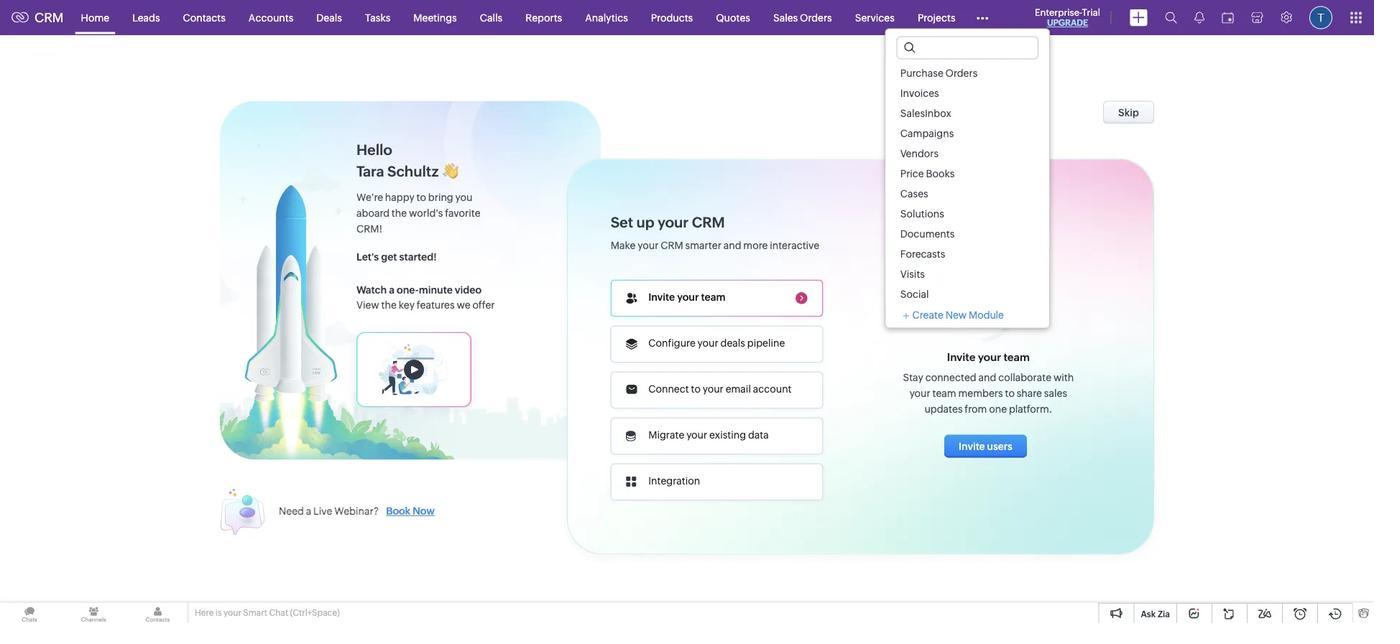 Task type: vqa. For each thing, say whether or not it's contained in the screenshot.
features
yes



Task type: locate. For each thing, give the bounding box(es) containing it.
make your crm smarter and more interactive
[[611, 240, 820, 251]]

your
[[658, 214, 689, 231], [638, 240, 659, 251], [677, 292, 699, 303], [698, 338, 719, 349], [978, 351, 1001, 364], [703, 384, 724, 395], [910, 388, 931, 399], [687, 430, 708, 441], [224, 609, 241, 619]]

signals image
[[1195, 12, 1205, 24]]

create new module link
[[903, 309, 1004, 321]]

crm down set up your crm
[[661, 240, 683, 251]]

(ctrl+space)
[[290, 609, 340, 619]]

team up configure your deals pipeline
[[701, 292, 726, 303]]

invite your team up the stay connected and collaborate with your team members to share sales updates from one platform. at the right
[[947, 351, 1030, 364]]

search image
[[1165, 12, 1177, 24]]

1 vertical spatial and
[[979, 372, 997, 383]]

offer
[[473, 299, 495, 311]]

orders up invoices option
[[946, 67, 978, 79]]

enterprise-
[[1035, 7, 1082, 18]]

a left live
[[306, 506, 311, 518]]

your right 'migrate'
[[687, 430, 708, 441]]

0 horizontal spatial team
[[701, 292, 726, 303]]

the down happy
[[392, 207, 407, 219]]

a for one-
[[389, 284, 395, 296]]

services link
[[844, 0, 906, 35]]

books
[[926, 168, 955, 179]]

tara
[[357, 163, 384, 180]]

need a live webinar? book now
[[279, 506, 435, 518]]

Other Modules field
[[967, 6, 998, 29]]

orders inside list box
[[946, 67, 978, 79]]

1 horizontal spatial invite your team
[[947, 351, 1030, 364]]

platform.
[[1009, 403, 1053, 415]]

purchase orders
[[901, 67, 978, 79]]

Search Modules text field
[[898, 37, 1038, 59]]

email
[[726, 384, 751, 395]]

your inside the stay connected and collaborate with your team members to share sales updates from one platform.
[[910, 388, 931, 399]]

0 vertical spatial the
[[392, 207, 407, 219]]

your left deals
[[698, 338, 719, 349]]

campaigns
[[901, 128, 954, 139]]

0 vertical spatial team
[[701, 292, 726, 303]]

your up the stay connected and collaborate with your team members to share sales updates from one platform. at the right
[[978, 351, 1001, 364]]

1 horizontal spatial to
[[691, 384, 701, 395]]

here is your smart chat (ctrl+space)
[[195, 609, 340, 619]]

forecasts
[[901, 248, 945, 260]]

crm!
[[357, 223, 383, 235]]

1 vertical spatial a
[[306, 506, 311, 518]]

1 vertical spatial invite
[[947, 351, 976, 364]]

the left key
[[381, 299, 397, 311]]

0 horizontal spatial invite your team
[[649, 292, 726, 303]]

quotes link
[[705, 0, 762, 35]]

crm
[[35, 10, 64, 25], [692, 214, 725, 231], [661, 240, 683, 251]]

create menu element
[[1121, 0, 1157, 35]]

2 horizontal spatial crm
[[692, 214, 725, 231]]

let's
[[357, 251, 379, 263]]

meetings link
[[402, 0, 468, 35]]

team up collaborate
[[1004, 351, 1030, 364]]

2 vertical spatial invite
[[959, 441, 985, 452]]

book now link
[[379, 506, 435, 518]]

2 vertical spatial crm
[[661, 240, 683, 251]]

solutions link
[[886, 204, 1050, 224]]

create
[[913, 309, 944, 321]]

smarter
[[686, 240, 722, 251]]

pipeline
[[747, 338, 785, 349]]

view
[[357, 299, 379, 311]]

to right the connect
[[691, 384, 701, 395]]

now
[[413, 506, 435, 518]]

aboard
[[357, 207, 390, 219]]

0 vertical spatial invite
[[649, 292, 675, 303]]

users
[[987, 441, 1013, 452]]

0 horizontal spatial orders
[[800, 12, 832, 23]]

profile element
[[1301, 0, 1341, 35]]

contacts
[[183, 12, 226, 23]]

started!
[[399, 251, 437, 263]]

team
[[701, 292, 726, 303], [1004, 351, 1030, 364], [933, 388, 957, 399]]

ask
[[1141, 610, 1156, 620]]

data
[[748, 430, 769, 441]]

0 horizontal spatial a
[[306, 506, 311, 518]]

2 horizontal spatial to
[[1005, 388, 1015, 399]]

social
[[901, 289, 929, 300]]

crm up smarter
[[692, 214, 725, 231]]

to up world's
[[417, 192, 426, 203]]

integration
[[649, 476, 700, 487]]

the inside we're happy to bring you aboard the world's favorite crm!
[[392, 207, 407, 219]]

account
[[753, 384, 792, 395]]

to left share
[[1005, 388, 1015, 399]]

the for key
[[381, 299, 397, 311]]

list box
[[886, 63, 1050, 304]]

home link
[[69, 0, 121, 35]]

calendar image
[[1222, 12, 1234, 23]]

invite up connected
[[947, 351, 976, 364]]

calls
[[480, 12, 503, 23]]

0 horizontal spatial and
[[724, 240, 742, 251]]

invite your team
[[649, 292, 726, 303], [947, 351, 1030, 364]]

watch a one-minute video view the key features we offer
[[357, 284, 495, 311]]

and left more at right
[[724, 240, 742, 251]]

existing
[[710, 430, 746, 441]]

hello tara schultz
[[357, 142, 439, 180]]

visits
[[901, 268, 925, 280]]

sales orders link
[[762, 0, 844, 35]]

1 horizontal spatial team
[[933, 388, 957, 399]]

services
[[855, 12, 895, 23]]

invite your team up configure
[[649, 292, 726, 303]]

1 vertical spatial invite your team
[[947, 351, 1030, 364]]

enterprise-trial upgrade
[[1035, 7, 1101, 28]]

0 vertical spatial invite your team
[[649, 292, 726, 303]]

0 vertical spatial crm
[[35, 10, 64, 25]]

migrate
[[649, 430, 685, 441]]

team up updates
[[933, 388, 957, 399]]

new
[[946, 309, 967, 321]]

to inside we're happy to bring you aboard the world's favorite crm!
[[417, 192, 426, 203]]

1 horizontal spatial orders
[[946, 67, 978, 79]]

orders right sales
[[800, 12, 832, 23]]

projects
[[918, 12, 956, 23]]

1 vertical spatial team
[[1004, 351, 1030, 364]]

crm left home
[[35, 10, 64, 25]]

0 vertical spatial orders
[[800, 12, 832, 23]]

happy
[[385, 192, 415, 203]]

deals link
[[305, 0, 354, 35]]

invite up configure
[[649, 292, 675, 303]]

0 horizontal spatial to
[[417, 192, 426, 203]]

0 vertical spatial a
[[389, 284, 395, 296]]

sales
[[773, 12, 798, 23]]

one-
[[397, 284, 419, 296]]

deals
[[721, 338, 745, 349]]

1 vertical spatial crm
[[692, 214, 725, 231]]

meetings
[[414, 12, 457, 23]]

contacts image
[[128, 604, 187, 624]]

cases link
[[886, 184, 1050, 204]]

vendors link
[[886, 143, 1050, 164]]

is
[[216, 609, 222, 619]]

0 vertical spatial and
[[724, 240, 742, 251]]

1 vertical spatial the
[[381, 299, 397, 311]]

analytics
[[585, 12, 628, 23]]

invite left the users
[[959, 441, 985, 452]]

price books
[[901, 168, 955, 179]]

1 horizontal spatial and
[[979, 372, 997, 383]]

1 horizontal spatial a
[[389, 284, 395, 296]]

webinar?
[[334, 506, 379, 518]]

cases
[[901, 188, 929, 199]]

your down stay
[[910, 388, 931, 399]]

orders
[[800, 12, 832, 23], [946, 67, 978, 79]]

a inside watch a one-minute video view the key features we offer
[[389, 284, 395, 296]]

1 horizontal spatial crm
[[661, 240, 683, 251]]

a left one-
[[389, 284, 395, 296]]

the inside watch a one-minute video view the key features we offer
[[381, 299, 397, 311]]

1 vertical spatial orders
[[946, 67, 978, 79]]

reports link
[[514, 0, 574, 35]]

2 vertical spatial team
[[933, 388, 957, 399]]

and up members at bottom right
[[979, 372, 997, 383]]



Task type: describe. For each thing, give the bounding box(es) containing it.
social link
[[886, 284, 1050, 304]]

connected
[[926, 372, 977, 383]]

accounts link
[[237, 0, 305, 35]]

invoices option
[[886, 83, 1050, 103]]

interactive
[[770, 240, 820, 251]]

home
[[81, 12, 109, 23]]

skip button
[[1104, 101, 1154, 124]]

features
[[417, 299, 455, 311]]

sales orders
[[773, 12, 832, 23]]

one
[[989, 403, 1007, 415]]

video
[[455, 284, 482, 296]]

leads
[[132, 12, 160, 23]]

configure
[[649, 338, 696, 349]]

you
[[455, 192, 473, 203]]

hello
[[357, 142, 392, 158]]

invite users
[[959, 441, 1013, 452]]

invite users button
[[945, 435, 1027, 458]]

trial
[[1082, 7, 1101, 18]]

deals
[[317, 12, 342, 23]]

set up your crm
[[611, 214, 725, 231]]

book
[[386, 506, 411, 518]]

stay connected and collaborate with your team members to share sales updates from one platform.
[[903, 372, 1074, 415]]

module
[[969, 309, 1004, 321]]

more
[[744, 240, 768, 251]]

list box containing purchase orders
[[886, 63, 1050, 304]]

skip
[[1119, 107, 1139, 118]]

invoices link
[[886, 83, 1050, 103]]

migrate your existing data
[[649, 430, 769, 441]]

vendors
[[901, 148, 939, 159]]

projects link
[[906, 0, 967, 35]]

campaigns link
[[886, 123, 1050, 143]]

quotes
[[716, 12, 750, 23]]

crm link
[[12, 10, 64, 25]]

invoices
[[901, 87, 939, 99]]

the for world's
[[392, 207, 407, 219]]

2 horizontal spatial team
[[1004, 351, 1030, 364]]

your left email
[[703, 384, 724, 395]]

profile image
[[1310, 6, 1333, 29]]

documents link
[[886, 224, 1050, 244]]

calls link
[[468, 0, 514, 35]]

your right is
[[224, 609, 241, 619]]

up
[[637, 214, 655, 231]]

here
[[195, 609, 214, 619]]

members
[[959, 388, 1003, 399]]

ask zia
[[1141, 610, 1170, 620]]

let's get started!
[[357, 251, 437, 263]]

chat
[[269, 609, 288, 619]]

a for live
[[306, 506, 311, 518]]

orders for sales orders
[[800, 12, 832, 23]]

products
[[651, 12, 693, 23]]

favorite
[[445, 207, 481, 219]]

leads link
[[121, 0, 172, 35]]

make
[[611, 240, 636, 251]]

reports
[[526, 12, 562, 23]]

create menu image
[[1130, 9, 1148, 26]]

visits link
[[886, 264, 1050, 284]]

smart
[[243, 609, 267, 619]]

connect
[[649, 384, 689, 395]]

collaborate
[[999, 372, 1052, 383]]

we're
[[357, 192, 383, 203]]

upgrade
[[1047, 18, 1088, 28]]

we
[[457, 299, 471, 311]]

signals element
[[1186, 0, 1213, 35]]

set
[[611, 214, 633, 231]]

stay
[[903, 372, 924, 383]]

0 horizontal spatial crm
[[35, 10, 64, 25]]

schultz
[[387, 163, 439, 180]]

and inside the stay connected and collaborate with your team members to share sales updates from one platform.
[[979, 372, 997, 383]]

create new module
[[913, 309, 1004, 321]]

analytics link
[[574, 0, 640, 35]]

purchase orders link
[[886, 63, 1050, 83]]

live
[[313, 506, 332, 518]]

your right up
[[658, 214, 689, 231]]

documents
[[901, 228, 955, 240]]

from
[[965, 403, 987, 415]]

price
[[901, 168, 924, 179]]

sales
[[1044, 388, 1068, 399]]

team inside the stay connected and collaborate with your team members to share sales updates from one platform.
[[933, 388, 957, 399]]

tasks
[[365, 12, 391, 23]]

to inside the stay connected and collaborate with your team members to share sales updates from one platform.
[[1005, 388, 1015, 399]]

orders for purchase orders
[[946, 67, 978, 79]]

your up configure
[[677, 292, 699, 303]]

forecasts link
[[886, 244, 1050, 264]]

search element
[[1157, 0, 1186, 35]]

your down up
[[638, 240, 659, 251]]

chats image
[[0, 604, 59, 624]]

channels image
[[64, 604, 123, 624]]

invite inside the invite users button
[[959, 441, 985, 452]]

salesinbox link
[[886, 103, 1050, 123]]

solutions
[[901, 208, 944, 220]]



